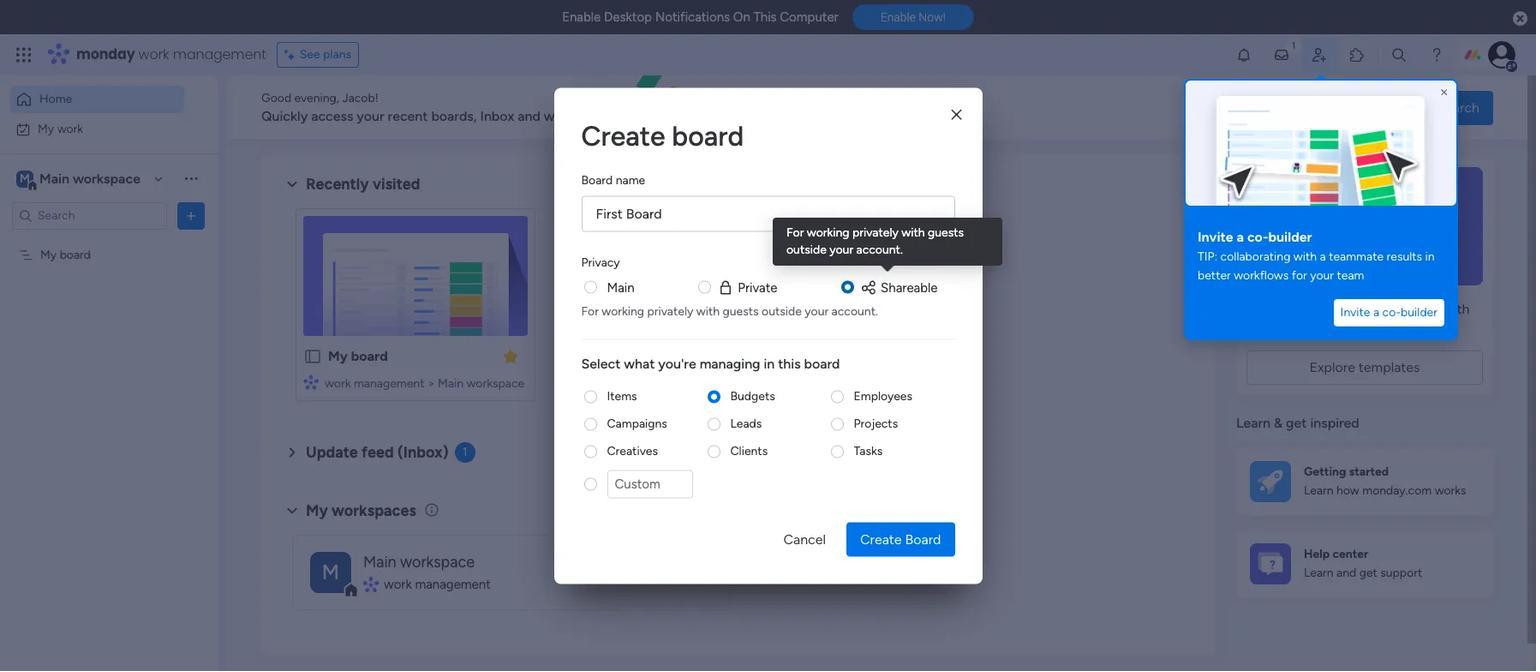 Task type: vqa. For each thing, say whether or not it's contained in the screenshot.
bottommost the My board
yes



Task type: locate. For each thing, give the bounding box(es) containing it.
main inside workspace selection element
[[39, 170, 69, 186]]

help image
[[1429, 46, 1446, 63]]

1 vertical spatial account.
[[832, 304, 878, 318]]

access
[[311, 108, 354, 124]]

1 vertical spatial templates
[[1359, 359, 1421, 375]]

0 horizontal spatial co-
[[1248, 229, 1269, 245]]

monday.com
[[1363, 484, 1432, 498]]

and inside good evening, jacob! quickly access your recent boards, inbox and workspaces
[[518, 108, 541, 124]]

0 vertical spatial in
[[1426, 249, 1435, 264]]

update
[[306, 443, 358, 462]]

guests inside privacy element
[[723, 304, 759, 318]]

templates down invite a co-builder button
[[1359, 359, 1421, 375]]

open update feed (inbox) image
[[282, 442, 303, 463]]

my inside list box
[[40, 247, 57, 262]]

0 vertical spatial a
[[1237, 229, 1245, 245]]

enable for enable now!
[[881, 11, 916, 24]]

0 vertical spatial workspace
[[73, 170, 141, 186]]

1 horizontal spatial guests
[[928, 225, 964, 240]]

1 horizontal spatial privately
[[853, 225, 899, 240]]

good
[[261, 91, 291, 105]]

a down invite a co-builder heading
[[1321, 249, 1327, 264]]

notifications
[[655, 9, 730, 25]]

learn
[[1237, 415, 1271, 431], [1305, 484, 1334, 498], [1305, 566, 1334, 580]]

templates inside boost your workflow in minutes with ready-made templates
[[1325, 321, 1386, 338]]

templates down workflow
[[1325, 321, 1386, 338]]

outside inside privacy element
[[762, 304, 802, 318]]

workspace up search in workspace field on the left of page
[[73, 170, 141, 186]]

workspace selection element
[[16, 168, 143, 191]]

workspaces
[[544, 108, 617, 124], [332, 501, 416, 520]]

invite a co-builder
[[1341, 305, 1438, 320]]

inbox
[[480, 108, 515, 124]]

0 vertical spatial and
[[518, 108, 541, 124]]

a right workflow
[[1374, 305, 1380, 320]]

and down center
[[1337, 566, 1357, 580]]

for working privately with guests outside your account. down private button
[[582, 304, 878, 318]]

0 vertical spatial templates
[[1325, 321, 1386, 338]]

1 vertical spatial create
[[861, 531, 902, 547]]

1 vertical spatial builder
[[1402, 305, 1438, 320]]

with right the minutes
[[1444, 301, 1470, 317]]

0 horizontal spatial component image
[[303, 374, 319, 390]]

0 horizontal spatial my board
[[40, 247, 91, 262]]

in right 'results'
[[1426, 249, 1435, 264]]

1 horizontal spatial and
[[1337, 566, 1357, 580]]

my down home
[[38, 121, 54, 136]]

in left this
[[764, 355, 775, 372]]

with inside for working privately with guests outside your account.
[[902, 225, 925, 240]]

learn down getting
[[1305, 484, 1334, 498]]

outside
[[787, 243, 827, 257], [762, 304, 802, 318]]

board
[[582, 172, 613, 187], [906, 531, 942, 547]]

name
[[616, 172, 646, 187]]

Board name field
[[582, 195, 955, 231]]

0 horizontal spatial m
[[20, 171, 30, 186]]

with up for
[[1294, 249, 1318, 264]]

0 vertical spatial learn
[[1237, 415, 1271, 431]]

0 horizontal spatial working
[[602, 304, 645, 318]]

search everything image
[[1391, 46, 1408, 63]]

in left the minutes
[[1377, 301, 1388, 317]]

for working privately with guests outside your account. inside privacy element
[[582, 304, 878, 318]]

close image for invite a co-builder
[[1438, 86, 1452, 99]]

1 horizontal spatial close image
[[1438, 86, 1452, 99]]

2 horizontal spatial in
[[1426, 249, 1435, 264]]

board
[[672, 119, 744, 152], [60, 247, 91, 262], [351, 348, 388, 364], [804, 355, 840, 372]]

1 horizontal spatial create
[[861, 531, 902, 547]]

1 vertical spatial privately
[[648, 304, 694, 318]]

main workspace up search in workspace field on the left of page
[[39, 170, 141, 186]]

remove from favorites image
[[502, 348, 519, 365]]

1 vertical spatial in
[[1377, 301, 1388, 317]]

work management
[[384, 577, 491, 592]]

employees
[[854, 389, 913, 403]]

privately up shareable button
[[853, 225, 899, 240]]

computer
[[780, 9, 839, 25]]

0 horizontal spatial for
[[582, 304, 599, 318]]

invite inside 'invite a co-builder tip: collaborating with a teammate results in better workflows for your team'
[[1198, 229, 1234, 245]]

work
[[138, 45, 169, 64], [57, 121, 83, 136], [325, 376, 351, 391], [384, 577, 412, 592]]

0 vertical spatial privately
[[853, 225, 899, 240]]

1 vertical spatial get
[[1360, 566, 1378, 580]]

workspace image
[[310, 552, 351, 593]]

in inside boost your workflow in minutes with ready-made templates
[[1377, 301, 1388, 317]]

creatives
[[607, 444, 658, 458]]

invite up tip:
[[1198, 229, 1234, 245]]

builder inside 'invite a co-builder tip: collaborating with a teammate results in better workflows for your team'
[[1269, 229, 1313, 245]]

close image
[[1438, 86, 1452, 99], [952, 108, 962, 121]]

with down private button
[[697, 304, 720, 318]]

leads
[[731, 416, 762, 431]]

1 horizontal spatial m
[[322, 559, 340, 584]]

board inside heading
[[582, 172, 613, 187]]

outside down private
[[762, 304, 802, 318]]

a
[[1237, 229, 1245, 245], [1321, 249, 1327, 264], [1374, 305, 1380, 320]]

2 vertical spatial workspace
[[400, 553, 475, 572]]

your inside good evening, jacob! quickly access your recent boards, inbox and workspaces
[[357, 108, 385, 124]]

create inside button
[[861, 531, 902, 547]]

1 vertical spatial main workspace
[[363, 553, 475, 572]]

outside down board name field
[[787, 243, 827, 257]]

0 horizontal spatial privately
[[648, 304, 694, 318]]

what
[[624, 355, 655, 372]]

1 vertical spatial guests
[[723, 304, 759, 318]]

1 horizontal spatial invite
[[1341, 305, 1371, 320]]

component image
[[303, 374, 319, 390], [363, 577, 378, 592]]

work right workspace image
[[384, 577, 412, 592]]

plans
[[323, 47, 352, 62]]

items
[[607, 389, 637, 403]]

templates
[[1325, 321, 1386, 338], [1359, 359, 1421, 375]]

1 vertical spatial invite
[[1341, 305, 1371, 320]]

0 horizontal spatial get
[[1287, 415, 1308, 431]]

shareable
[[881, 279, 938, 295]]

get right '&'
[[1287, 415, 1308, 431]]

working inside privacy element
[[602, 304, 645, 318]]

create inside heading
[[582, 119, 666, 152]]

account. down shareable button
[[832, 304, 878, 318]]

main inside privacy element
[[607, 279, 635, 295]]

0 horizontal spatial main workspace
[[39, 170, 141, 186]]

now!
[[919, 11, 946, 24]]

create up name
[[582, 119, 666, 152]]

0 horizontal spatial workspaces
[[332, 501, 416, 520]]

close image for board name
[[952, 108, 962, 121]]

component image right workspace image
[[363, 577, 378, 592]]

privately
[[853, 225, 899, 240], [648, 304, 694, 318]]

0 vertical spatial outside
[[787, 243, 827, 257]]

0 horizontal spatial enable
[[562, 9, 601, 25]]

builder inside button
[[1402, 305, 1438, 320]]

m
[[20, 171, 30, 186], [322, 559, 340, 584]]

2 vertical spatial a
[[1374, 305, 1380, 320]]

m inside workspace icon
[[20, 171, 30, 186]]

for working privately with guests outside your account. up shareable button
[[787, 225, 967, 257]]

my board right public board image
[[328, 348, 388, 364]]

2 vertical spatial learn
[[1305, 566, 1334, 580]]

learn for getting
[[1305, 484, 1334, 498]]

workspaces down update feed (inbox)
[[332, 501, 416, 520]]

builder
[[1269, 229, 1313, 245], [1402, 305, 1438, 320]]

invite down team
[[1341, 305, 1371, 320]]

your up select what you're managing in this board heading in the bottom of the page
[[805, 304, 829, 318]]

1 vertical spatial outside
[[762, 304, 802, 318]]

public board image
[[303, 347, 322, 366]]

invite your team's illustration image
[[1185, 79, 1459, 207]]

my
[[38, 121, 54, 136], [40, 247, 57, 262], [328, 348, 348, 364], [306, 501, 328, 520]]

get
[[1287, 415, 1308, 431], [1360, 566, 1378, 580]]

1 horizontal spatial main workspace
[[363, 553, 475, 572]]

0 horizontal spatial and
[[518, 108, 541, 124]]

1 horizontal spatial get
[[1360, 566, 1378, 580]]

my down search in workspace field on the left of page
[[40, 247, 57, 262]]

a up collaborating
[[1237, 229, 1245, 245]]

2 horizontal spatial a
[[1374, 305, 1380, 320]]

0 vertical spatial for
[[787, 225, 804, 240]]

create right cancel
[[861, 531, 902, 547]]

feed
[[362, 443, 394, 462]]

invite for invite a co-builder
[[1341, 305, 1371, 320]]

0 vertical spatial workspaces
[[544, 108, 617, 124]]

monday
[[76, 45, 135, 64]]

1 vertical spatial workspaces
[[332, 501, 416, 520]]

main right workspace icon
[[39, 170, 69, 186]]

0 vertical spatial create
[[582, 119, 666, 152]]

guests down private button
[[723, 304, 759, 318]]

create for create board
[[861, 531, 902, 547]]

1 horizontal spatial component image
[[363, 577, 378, 592]]

help center learn and get support
[[1305, 547, 1423, 580]]

main workspace
[[39, 170, 141, 186], [363, 553, 475, 572]]

my board
[[40, 247, 91, 262], [328, 348, 388, 364]]

1 vertical spatial and
[[1337, 566, 1357, 580]]

working
[[807, 225, 850, 240], [602, 304, 645, 318]]

and inside help center learn and get support
[[1337, 566, 1357, 580]]

learn inside help center learn and get support
[[1305, 566, 1334, 580]]

enable for enable desktop notifications on this computer
[[562, 9, 601, 25]]

1 horizontal spatial co-
[[1383, 305, 1402, 320]]

1 horizontal spatial enable
[[881, 11, 916, 24]]

see
[[300, 47, 320, 62]]

for down the privacy
[[582, 304, 599, 318]]

0 horizontal spatial builder
[[1269, 229, 1313, 245]]

0 vertical spatial co-
[[1248, 229, 1269, 245]]

workspace up work management
[[400, 553, 475, 572]]

account.
[[857, 243, 903, 257], [832, 304, 878, 318]]

builder down 'results'
[[1402, 305, 1438, 320]]

create board
[[582, 119, 744, 152]]

enable left the 'desktop' on the left
[[562, 9, 601, 25]]

home
[[39, 92, 72, 106]]

create
[[582, 119, 666, 152], [861, 531, 902, 547]]

board inside button
[[906, 531, 942, 547]]

1 vertical spatial learn
[[1305, 484, 1334, 498]]

0 vertical spatial builder
[[1269, 229, 1313, 245]]

collaborating
[[1221, 249, 1291, 264]]

0 vertical spatial close image
[[1438, 86, 1452, 99]]

0 horizontal spatial board
[[582, 172, 613, 187]]

workspace down remove from favorites image
[[467, 376, 525, 391]]

2 vertical spatial management
[[415, 577, 491, 592]]

my right close my workspaces 'image'
[[306, 501, 328, 520]]

get down center
[[1360, 566, 1378, 580]]

with inside 'invite a co-builder tip: collaborating with a teammate results in better workflows for your team'
[[1294, 249, 1318, 264]]

your down jacob!
[[357, 108, 385, 124]]

0 vertical spatial main workspace
[[39, 170, 141, 186]]

0 horizontal spatial a
[[1237, 229, 1245, 245]]

option
[[0, 239, 219, 243]]

clients
[[731, 444, 768, 458]]

component image for work management
[[363, 577, 378, 592]]

with up shareable
[[902, 225, 925, 240]]

(inbox)
[[398, 443, 449, 462]]

help center element
[[1237, 529, 1494, 598]]

main workspace up work management
[[363, 553, 475, 572]]

main right workspace image
[[363, 553, 397, 572]]

0 horizontal spatial in
[[764, 355, 775, 372]]

learn inside getting started learn how monday.com works
[[1305, 484, 1334, 498]]

started
[[1350, 464, 1390, 479]]

for
[[787, 225, 804, 240], [582, 304, 599, 318]]

invite inside button
[[1341, 305, 1371, 320]]

create board
[[861, 531, 942, 547]]

0 vertical spatial m
[[20, 171, 30, 186]]

your inside boost your workflow in minutes with ready-made templates
[[1286, 301, 1314, 317]]

workspaces inside good evening, jacob! quickly access your recent boards, inbox and workspaces
[[544, 108, 617, 124]]

1 horizontal spatial a
[[1321, 249, 1327, 264]]

co- inside button
[[1383, 305, 1402, 320]]

main right >
[[438, 376, 464, 391]]

board name
[[582, 172, 646, 187]]

work down home
[[57, 121, 83, 136]]

1 horizontal spatial workspaces
[[544, 108, 617, 124]]

main down privacy heading
[[607, 279, 635, 295]]

for up privacy element
[[787, 225, 804, 240]]

component image down public board image
[[303, 374, 319, 390]]

your right for
[[1311, 268, 1335, 283]]

0 horizontal spatial close image
[[952, 108, 962, 121]]

m for workspace icon
[[20, 171, 30, 186]]

get inside help center learn and get support
[[1360, 566, 1378, 580]]

1 vertical spatial m
[[322, 559, 340, 584]]

0 vertical spatial board
[[582, 172, 613, 187]]

0 vertical spatial get
[[1287, 415, 1308, 431]]

templates inside button
[[1359, 359, 1421, 375]]

explore templates button
[[1247, 351, 1484, 385]]

0 vertical spatial component image
[[303, 374, 319, 390]]

center
[[1333, 547, 1369, 561]]

co- up collaborating
[[1248, 229, 1269, 245]]

workspaces up board name heading
[[544, 108, 617, 124]]

main workspace inside workspace selection element
[[39, 170, 141, 186]]

1 horizontal spatial in
[[1377, 301, 1388, 317]]

1 horizontal spatial for
[[787, 225, 804, 240]]

select product image
[[15, 46, 33, 63]]

1 vertical spatial co-
[[1383, 305, 1402, 320]]

0 horizontal spatial create
[[582, 119, 666, 152]]

2 vertical spatial in
[[764, 355, 775, 372]]

my workspaces
[[306, 501, 416, 520]]

my right public board image
[[328, 348, 348, 364]]

board inside heading
[[804, 355, 840, 372]]

0 vertical spatial my board
[[40, 247, 91, 262]]

budgets
[[731, 389, 776, 403]]

m inside workspace image
[[322, 559, 340, 584]]

account. up shareable button
[[857, 243, 903, 257]]

1 horizontal spatial board
[[906, 531, 942, 547]]

privately up 'you're'
[[648, 304, 694, 318]]

0 vertical spatial invite
[[1198, 229, 1234, 245]]

enable desktop notifications on this computer
[[562, 9, 839, 25]]

enable left now!
[[881, 11, 916, 24]]

workspace
[[73, 170, 141, 186], [467, 376, 525, 391], [400, 553, 475, 572]]

1 vertical spatial component image
[[363, 577, 378, 592]]

0 vertical spatial working
[[807, 225, 850, 240]]

my work
[[38, 121, 83, 136]]

feedback
[[1300, 100, 1354, 115]]

your up made
[[1286, 301, 1314, 317]]

0 vertical spatial guests
[[928, 225, 964, 240]]

and right inbox
[[518, 108, 541, 124]]

enable inside button
[[881, 11, 916, 24]]

privately inside privacy element
[[648, 304, 694, 318]]

learn down help
[[1305, 566, 1334, 580]]

1 vertical spatial board
[[906, 531, 942, 547]]

0 horizontal spatial invite
[[1198, 229, 1234, 245]]

1 vertical spatial for working privately with guests outside your account.
[[582, 304, 878, 318]]

co- right workflow
[[1383, 305, 1402, 320]]

learn left '&'
[[1237, 415, 1271, 431]]

1 vertical spatial management
[[354, 376, 425, 391]]

1 horizontal spatial builder
[[1402, 305, 1438, 320]]

getting started learn how monday.com works
[[1305, 464, 1467, 498]]

your
[[357, 108, 385, 124], [830, 243, 854, 257], [1311, 268, 1335, 283], [1286, 301, 1314, 317], [805, 304, 829, 318]]

1 vertical spatial for
[[582, 304, 599, 318]]

guests up shareable
[[928, 225, 964, 240]]

getting started element
[[1237, 447, 1494, 516]]

workflows
[[1234, 268, 1289, 283]]

managing
[[700, 355, 761, 372]]

invite a co-builder heading
[[1198, 227, 1445, 248]]

0 horizontal spatial guests
[[723, 304, 759, 318]]

1 horizontal spatial my board
[[328, 348, 388, 364]]

with
[[902, 225, 925, 240], [1294, 249, 1318, 264], [1444, 301, 1470, 317], [697, 304, 720, 318]]

privacy element
[[582, 278, 955, 319]]

select what you're managing in this board option group
[[582, 388, 955, 508]]

account. inside privacy element
[[832, 304, 878, 318]]

1 vertical spatial close image
[[952, 108, 962, 121]]

my board down search in workspace field on the left of page
[[40, 247, 91, 262]]

builder up for
[[1269, 229, 1313, 245]]

co- inside 'invite a co-builder tip: collaborating with a teammate results in better workflows for your team'
[[1248, 229, 1269, 245]]

1 vertical spatial working
[[602, 304, 645, 318]]

a inside button
[[1374, 305, 1380, 320]]



Task type: describe. For each thing, give the bounding box(es) containing it.
main button
[[607, 278, 635, 297]]

in inside 'invite a co-builder tip: collaborating with a teammate results in better workflows for your team'
[[1426, 249, 1435, 264]]

co- for invite a co-builder
[[1383, 305, 1402, 320]]

create board heading
[[582, 115, 955, 156]]

support
[[1381, 566, 1423, 580]]

co- for invite a co-builder tip: collaborating with a teammate results in better workflows for your team
[[1248, 229, 1269, 245]]

privacy
[[582, 255, 620, 269]]

v2 user feedback image
[[1251, 98, 1264, 117]]

for inside privacy element
[[582, 304, 599, 318]]

getting
[[1305, 464, 1347, 479]]

boost
[[1247, 301, 1283, 317]]

on
[[734, 9, 751, 25]]

inbox image
[[1274, 46, 1291, 63]]

you're
[[659, 355, 697, 372]]

my board inside list box
[[40, 247, 91, 262]]

Search in workspace field
[[36, 206, 143, 225]]

select what you're managing in this board heading
[[582, 354, 955, 374]]

learn & get inspired
[[1237, 415, 1360, 431]]

close my workspaces image
[[282, 500, 303, 521]]

ready-
[[1247, 321, 1287, 338]]

cancel
[[784, 531, 826, 547]]

work management > main workspace
[[325, 376, 525, 391]]

shareable button
[[861, 278, 938, 297]]

create board button
[[847, 522, 955, 556]]

minutes
[[1391, 301, 1440, 317]]

update feed (inbox)
[[306, 443, 449, 462]]

a for invite a co-builder
[[1374, 305, 1380, 320]]

my board list box
[[0, 237, 219, 501]]

>
[[428, 376, 435, 391]]

privacy heading
[[582, 253, 620, 271]]

your inside privacy element
[[805, 304, 829, 318]]

templates image image
[[1252, 167, 1479, 285]]

select what you're managing in this board
[[582, 355, 840, 372]]

private button
[[718, 278, 778, 297]]

your inside 'invite a co-builder tip: collaborating with a teammate results in better workflows for your team'
[[1311, 268, 1335, 283]]

0 vertical spatial account.
[[857, 243, 903, 257]]

0 vertical spatial management
[[173, 45, 266, 64]]

invite members image
[[1311, 46, 1329, 63]]

give
[[1271, 100, 1297, 115]]

create for create board
[[582, 119, 666, 152]]

in inside heading
[[764, 355, 775, 372]]

management for work management
[[415, 577, 491, 592]]

quick search
[[1399, 99, 1480, 115]]

for
[[1292, 268, 1308, 283]]

tasks
[[854, 444, 883, 458]]

enable now! button
[[853, 5, 974, 30]]

boost your workflow in minutes with ready-made templates
[[1247, 301, 1470, 338]]

quick search button
[[1371, 90, 1494, 125]]

dapulse close image
[[1514, 10, 1528, 27]]

explore templates
[[1310, 359, 1421, 375]]

v2 bolt switch image
[[1384, 98, 1394, 117]]

0 vertical spatial for working privately with guests outside your account.
[[787, 225, 967, 257]]

work up update
[[325, 376, 351, 391]]

monday work management
[[76, 45, 266, 64]]

apps image
[[1349, 46, 1366, 63]]

management for work management > main workspace
[[354, 376, 425, 391]]

your down board name field
[[830, 243, 854, 257]]

made
[[1287, 321, 1321, 338]]

work right monday on the top left
[[138, 45, 169, 64]]

my inside button
[[38, 121, 54, 136]]

invite a co-builder tip: collaborating with a teammate results in better workflows for your team
[[1198, 229, 1438, 283]]

close recently visited image
[[282, 174, 303, 195]]

1 vertical spatial a
[[1321, 249, 1327, 264]]

invite for invite a co-builder tip: collaborating with a teammate results in better workflows for your team
[[1198, 229, 1234, 245]]

1 vertical spatial workspace
[[467, 376, 525, 391]]

Custom field
[[607, 470, 693, 498]]

select
[[582, 355, 621, 372]]

invite a co-builder button
[[1334, 299, 1445, 327]]

boards,
[[431, 108, 477, 124]]

workspace image
[[16, 169, 33, 188]]

1 image
[[1287, 35, 1302, 54]]

1 vertical spatial my board
[[328, 348, 388, 364]]

campaigns
[[607, 416, 668, 431]]

with inside boost your workflow in minutes with ready-made templates
[[1444, 301, 1470, 317]]

1
[[463, 445, 468, 459]]

builder for invite a co-builder tip: collaborating with a teammate results in better workflows for your team
[[1269, 229, 1313, 245]]

this
[[778, 355, 801, 372]]

1 horizontal spatial working
[[807, 225, 850, 240]]

m for workspace image
[[322, 559, 340, 584]]

workflow
[[1317, 301, 1373, 317]]

board name heading
[[582, 171, 646, 189]]

good evening, jacob! quickly access your recent boards, inbox and workspaces
[[261, 91, 617, 124]]

recently
[[306, 175, 369, 194]]

how
[[1337, 484, 1360, 498]]

enable now!
[[881, 11, 946, 24]]

works
[[1435, 484, 1467, 498]]

see plans button
[[277, 42, 359, 68]]

home button
[[10, 86, 184, 113]]

private
[[738, 279, 778, 295]]

teammate
[[1330, 249, 1384, 264]]

quick
[[1399, 99, 1434, 115]]

visited
[[373, 175, 420, 194]]

with inside privacy element
[[697, 304, 720, 318]]

recently visited
[[306, 175, 420, 194]]

see plans
[[300, 47, 352, 62]]

learn for help
[[1305, 566, 1334, 580]]

component image for work management > main workspace
[[303, 374, 319, 390]]

a for invite a co-builder tip: collaborating with a teammate results in better workflows for your team
[[1237, 229, 1245, 245]]

quickly
[[261, 108, 308, 124]]

give feedback
[[1271, 100, 1354, 115]]

projects
[[854, 416, 898, 431]]

evening,
[[294, 91, 339, 105]]

team
[[1338, 268, 1365, 283]]

my work button
[[10, 115, 184, 143]]

this
[[754, 9, 777, 25]]

help
[[1305, 547, 1330, 561]]

work inside button
[[57, 121, 83, 136]]

&
[[1274, 415, 1283, 431]]

search
[[1438, 99, 1480, 115]]

board inside heading
[[672, 119, 744, 152]]

better
[[1198, 268, 1232, 283]]

jacob!
[[342, 91, 379, 105]]

builder for invite a co-builder
[[1402, 305, 1438, 320]]

board inside list box
[[60, 247, 91, 262]]

notifications image
[[1236, 46, 1253, 63]]

cancel button
[[770, 522, 840, 556]]

tip:
[[1198, 249, 1218, 264]]

explore
[[1310, 359, 1356, 375]]

jacob simon image
[[1489, 41, 1516, 69]]

recent
[[388, 108, 428, 124]]

desktop
[[604, 9, 652, 25]]

inspired
[[1311, 415, 1360, 431]]



